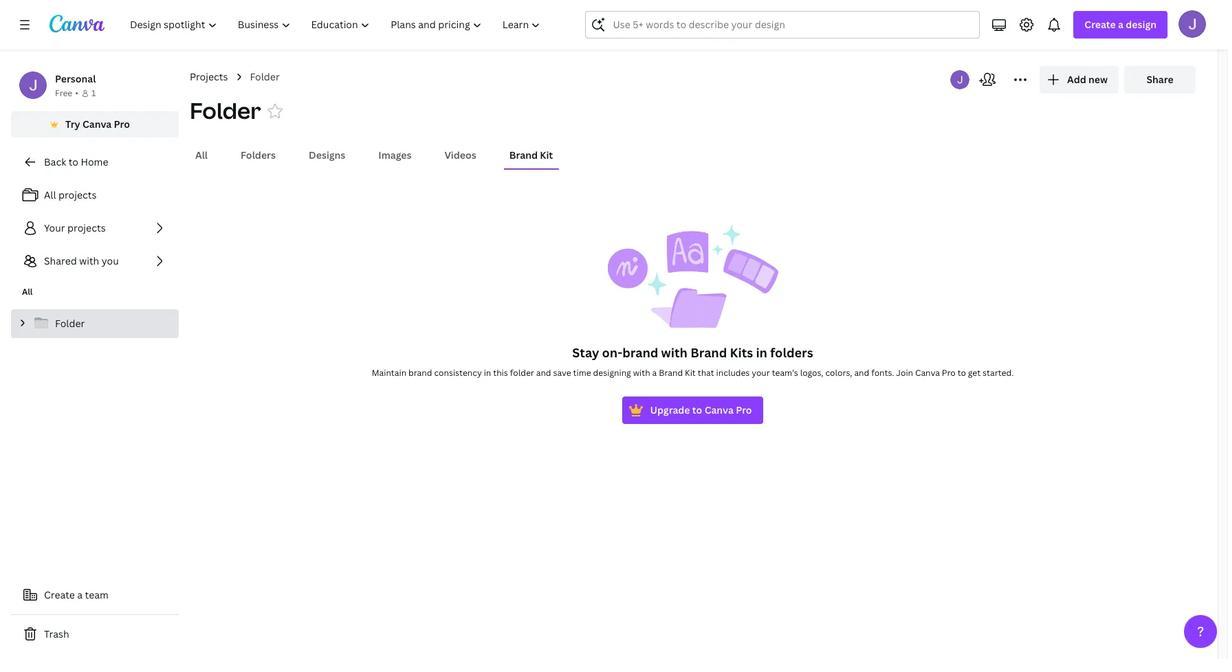 Task type: vqa. For each thing, say whether or not it's contained in the screenshot.
topmost 'Folder' link
yes



Task type: locate. For each thing, give the bounding box(es) containing it.
0 horizontal spatial with
[[79, 254, 99, 268]]

brand up designing
[[622, 345, 658, 361]]

2 horizontal spatial pro
[[942, 367, 956, 379]]

1 vertical spatial brand
[[408, 367, 432, 379]]

canva inside stay on-brand with brand kits in folders maintain brand consistency in this folder and save time designing with a brand kit that includes your team's logos, colors, and fonts. join canva pro to get started.
[[915, 367, 940, 379]]

kit
[[540, 149, 553, 162], [685, 367, 696, 379]]

folder up folder button
[[250, 70, 280, 83]]

1 vertical spatial folder
[[190, 96, 261, 125]]

all
[[195, 149, 208, 162], [44, 188, 56, 201], [22, 286, 33, 298]]

0 vertical spatial to
[[69, 155, 78, 168]]

1 vertical spatial with
[[661, 345, 688, 361]]

create
[[1085, 18, 1116, 31], [44, 589, 75, 602]]

all inside button
[[195, 149, 208, 162]]

2 horizontal spatial all
[[195, 149, 208, 162]]

folder button
[[190, 96, 261, 126]]

projects right the your
[[67, 221, 106, 234]]

in
[[756, 345, 767, 361], [484, 367, 491, 379]]

in left "this" on the left bottom of the page
[[484, 367, 491, 379]]

0 horizontal spatial a
[[77, 589, 83, 602]]

pro down includes
[[736, 404, 752, 417]]

stay on-brand with brand kits in folders maintain brand consistency in this folder and save time designing with a brand kit that includes your team's logos, colors, and fonts. join canva pro to get started.
[[372, 345, 1014, 379]]

stay
[[572, 345, 599, 361]]

folders
[[241, 149, 276, 162]]

design
[[1126, 18, 1157, 31]]

consistency
[[434, 367, 482, 379]]

1 horizontal spatial a
[[652, 367, 657, 379]]

2 vertical spatial with
[[633, 367, 650, 379]]

save
[[553, 367, 571, 379]]

•
[[75, 87, 78, 99]]

and left save
[[536, 367, 551, 379]]

1 vertical spatial folder link
[[11, 309, 179, 338]]

1 horizontal spatial pro
[[736, 404, 752, 417]]

brand kit button
[[504, 142, 559, 168]]

add new
[[1067, 73, 1108, 86]]

to inside button
[[692, 404, 702, 417]]

0 horizontal spatial kit
[[540, 149, 553, 162]]

try canva pro button
[[11, 111, 179, 138]]

1 vertical spatial create
[[44, 589, 75, 602]]

brand up that
[[691, 345, 727, 361]]

folder
[[250, 70, 280, 83], [190, 96, 261, 125], [55, 317, 85, 330]]

folder down shared
[[55, 317, 85, 330]]

0 horizontal spatial and
[[536, 367, 551, 379]]

1 horizontal spatial canva
[[705, 404, 734, 417]]

all projects
[[44, 188, 97, 201]]

1 vertical spatial in
[[484, 367, 491, 379]]

canva
[[82, 118, 112, 131], [915, 367, 940, 379], [705, 404, 734, 417]]

1 vertical spatial to
[[958, 367, 966, 379]]

create for create a design
[[1085, 18, 1116, 31]]

1 vertical spatial brand
[[691, 345, 727, 361]]

create for create a team
[[44, 589, 75, 602]]

create inside dropdown button
[[1085, 18, 1116, 31]]

1 vertical spatial pro
[[942, 367, 956, 379]]

folder link down shared with you link
[[11, 309, 179, 338]]

0 vertical spatial create
[[1085, 18, 1116, 31]]

projects for all projects
[[58, 188, 97, 201]]

0 horizontal spatial create
[[44, 589, 75, 602]]

0 vertical spatial folder link
[[250, 69, 280, 85]]

create a design
[[1085, 18, 1157, 31]]

canva inside button
[[705, 404, 734, 417]]

0 vertical spatial kit
[[540, 149, 553, 162]]

designing
[[593, 367, 631, 379]]

1 vertical spatial all
[[44, 188, 56, 201]]

list containing all projects
[[11, 182, 179, 275]]

0 horizontal spatial canva
[[82, 118, 112, 131]]

and left fonts.
[[854, 367, 869, 379]]

1 horizontal spatial create
[[1085, 18, 1116, 31]]

2 vertical spatial pro
[[736, 404, 752, 417]]

with left you
[[79, 254, 99, 268]]

0 horizontal spatial pro
[[114, 118, 130, 131]]

canva right try
[[82, 118, 112, 131]]

a left team
[[77, 589, 83, 602]]

canva down that
[[705, 404, 734, 417]]

0 vertical spatial all
[[195, 149, 208, 162]]

brand kit
[[509, 149, 553, 162]]

back to home
[[44, 155, 108, 168]]

trash
[[44, 628, 69, 641]]

logos,
[[800, 367, 823, 379]]

2 vertical spatial folder
[[55, 317, 85, 330]]

0 vertical spatial with
[[79, 254, 99, 268]]

add new button
[[1040, 66, 1119, 94]]

brand left that
[[659, 367, 683, 379]]

join
[[896, 367, 913, 379]]

create inside button
[[44, 589, 75, 602]]

videos
[[445, 149, 476, 162]]

1 vertical spatial projects
[[67, 221, 106, 234]]

1 vertical spatial kit
[[685, 367, 696, 379]]

0 horizontal spatial in
[[484, 367, 491, 379]]

0 vertical spatial folder
[[250, 70, 280, 83]]

folder for folder button
[[190, 96, 261, 125]]

2 vertical spatial canva
[[705, 404, 734, 417]]

0 horizontal spatial all
[[22, 286, 33, 298]]

create a team
[[44, 589, 109, 602]]

1 horizontal spatial folder link
[[250, 69, 280, 85]]

to right the back
[[69, 155, 78, 168]]

pro inside upgrade to canva pro button
[[736, 404, 752, 417]]

1 horizontal spatial brand
[[622, 345, 658, 361]]

0 horizontal spatial to
[[69, 155, 78, 168]]

in right kits
[[756, 345, 767, 361]]

started.
[[983, 367, 1014, 379]]

upgrade to canva pro
[[650, 404, 752, 417]]

1 horizontal spatial kit
[[685, 367, 696, 379]]

brand right videos
[[509, 149, 538, 162]]

back
[[44, 155, 66, 168]]

free •
[[55, 87, 78, 99]]

a inside create a team button
[[77, 589, 83, 602]]

a left design
[[1118, 18, 1124, 31]]

try canva pro
[[65, 118, 130, 131]]

1
[[91, 87, 96, 99]]

canva right the join
[[915, 367, 940, 379]]

1 horizontal spatial and
[[854, 367, 869, 379]]

1 horizontal spatial all
[[44, 188, 56, 201]]

0 vertical spatial a
[[1118, 18, 1124, 31]]

canva inside button
[[82, 118, 112, 131]]

includes
[[716, 367, 750, 379]]

projects
[[58, 188, 97, 201], [67, 221, 106, 234]]

folder down projects link
[[190, 96, 261, 125]]

2 horizontal spatial to
[[958, 367, 966, 379]]

free
[[55, 87, 72, 99]]

1 horizontal spatial in
[[756, 345, 767, 361]]

time
[[573, 367, 591, 379]]

projects link
[[190, 69, 228, 85]]

0 vertical spatial brand
[[509, 149, 538, 162]]

and
[[536, 367, 551, 379], [854, 367, 869, 379]]

to left get
[[958, 367, 966, 379]]

that
[[698, 367, 714, 379]]

designs
[[309, 149, 345, 162]]

1 vertical spatial canva
[[915, 367, 940, 379]]

0 horizontal spatial brand
[[408, 367, 432, 379]]

brand right maintain
[[408, 367, 432, 379]]

with
[[79, 254, 99, 268], [661, 345, 688, 361], [633, 367, 650, 379]]

you
[[102, 254, 119, 268]]

brand
[[622, 345, 658, 361], [408, 367, 432, 379]]

0 vertical spatial in
[[756, 345, 767, 361]]

1 horizontal spatial to
[[692, 404, 702, 417]]

your
[[44, 221, 65, 234]]

2 horizontal spatial brand
[[691, 345, 727, 361]]

1 and from the left
[[536, 367, 551, 379]]

a inside the create a design dropdown button
[[1118, 18, 1124, 31]]

0 vertical spatial canva
[[82, 118, 112, 131]]

folders
[[770, 345, 813, 361]]

with up upgrade in the bottom of the page
[[661, 345, 688, 361]]

designs button
[[303, 142, 351, 168]]

1 vertical spatial a
[[652, 367, 657, 379]]

list
[[11, 182, 179, 275]]

brand
[[509, 149, 538, 162], [691, 345, 727, 361], [659, 367, 683, 379]]

2 vertical spatial brand
[[659, 367, 683, 379]]

2 horizontal spatial canva
[[915, 367, 940, 379]]

a
[[1118, 18, 1124, 31], [652, 367, 657, 379], [77, 589, 83, 602]]

2 vertical spatial all
[[22, 286, 33, 298]]

to
[[69, 155, 78, 168], [958, 367, 966, 379], [692, 404, 702, 417]]

0 vertical spatial pro
[[114, 118, 130, 131]]

a up upgrade in the bottom of the page
[[652, 367, 657, 379]]

0 vertical spatial projects
[[58, 188, 97, 201]]

None search field
[[586, 11, 980, 39]]

with right designing
[[633, 367, 650, 379]]

folder link
[[250, 69, 280, 85], [11, 309, 179, 338]]

create left design
[[1085, 18, 1116, 31]]

create left team
[[44, 589, 75, 602]]

pro left get
[[942, 367, 956, 379]]

projects down back to home
[[58, 188, 97, 201]]

2 horizontal spatial a
[[1118, 18, 1124, 31]]

all button
[[190, 142, 213, 168]]

2 vertical spatial to
[[692, 404, 702, 417]]

0 horizontal spatial brand
[[509, 149, 538, 162]]

2 vertical spatial a
[[77, 589, 83, 602]]

pro up back to home link
[[114, 118, 130, 131]]

folder link up folder button
[[250, 69, 280, 85]]

to right upgrade in the bottom of the page
[[692, 404, 702, 417]]

pro
[[114, 118, 130, 131], [942, 367, 956, 379], [736, 404, 752, 417]]



Task type: describe. For each thing, give the bounding box(es) containing it.
trash link
[[11, 621, 179, 648]]

create a design button
[[1074, 11, 1168, 39]]

try
[[65, 118, 80, 131]]

to for back to home
[[69, 155, 78, 168]]

0 horizontal spatial folder link
[[11, 309, 179, 338]]

top level navigation element
[[121, 11, 553, 39]]

2 and from the left
[[854, 367, 869, 379]]

folder for rightmost folder link
[[250, 70, 280, 83]]

projects
[[190, 70, 228, 83]]

kit inside button
[[540, 149, 553, 162]]

all for all projects
[[44, 188, 56, 201]]

folder
[[510, 367, 534, 379]]

personal
[[55, 72, 96, 85]]

projects for your projects
[[67, 221, 106, 234]]

new
[[1089, 73, 1108, 86]]

pro inside the try canva pro button
[[114, 118, 130, 131]]

brand inside button
[[509, 149, 538, 162]]

shared with you link
[[11, 248, 179, 275]]

a inside stay on-brand with brand kits in folders maintain brand consistency in this folder and save time designing with a brand kit that includes your team's logos, colors, and fonts. join canva pro to get started.
[[652, 367, 657, 379]]

kit inside stay on-brand with brand kits in folders maintain brand consistency in this folder and save time designing with a brand kit that includes your team's logos, colors, and fonts. join canva pro to get started.
[[685, 367, 696, 379]]

upgrade to canva pro button
[[623, 397, 763, 424]]

add
[[1067, 73, 1086, 86]]

back to home link
[[11, 149, 179, 176]]

team
[[85, 589, 109, 602]]

images button
[[373, 142, 417, 168]]

your
[[752, 367, 770, 379]]

0 vertical spatial brand
[[622, 345, 658, 361]]

jacob simon image
[[1179, 10, 1206, 38]]

maintain
[[372, 367, 406, 379]]

folders button
[[235, 142, 281, 168]]

2 horizontal spatial with
[[661, 345, 688, 361]]

all projects link
[[11, 182, 179, 209]]

1 horizontal spatial with
[[633, 367, 650, 379]]

a for design
[[1118, 18, 1124, 31]]

this
[[493, 367, 508, 379]]

colors,
[[825, 367, 852, 379]]

your projects link
[[11, 215, 179, 242]]

kits
[[730, 345, 753, 361]]

shared with you
[[44, 254, 119, 268]]

videos button
[[439, 142, 482, 168]]

images
[[378, 149, 412, 162]]

share button
[[1124, 66, 1196, 94]]

shared
[[44, 254, 77, 268]]

upgrade
[[650, 404, 690, 417]]

to inside stay on-brand with brand kits in folders maintain brand consistency in this folder and save time designing with a brand kit that includes your team's logos, colors, and fonts. join canva pro to get started.
[[958, 367, 966, 379]]

create a team button
[[11, 582, 179, 609]]

on-
[[602, 345, 622, 361]]

your projects
[[44, 221, 106, 234]]

home
[[81, 155, 108, 168]]

a for team
[[77, 589, 83, 602]]

pro inside stay on-brand with brand kits in folders maintain brand consistency in this folder and save time designing with a brand kit that includes your team's logos, colors, and fonts. join canva pro to get started.
[[942, 367, 956, 379]]

Search search field
[[613, 12, 953, 38]]

all for all button
[[195, 149, 208, 162]]

fonts.
[[871, 367, 894, 379]]

1 horizontal spatial brand
[[659, 367, 683, 379]]

team's
[[772, 367, 798, 379]]

to for upgrade to canva pro
[[692, 404, 702, 417]]

share
[[1147, 73, 1174, 86]]

get
[[968, 367, 981, 379]]



